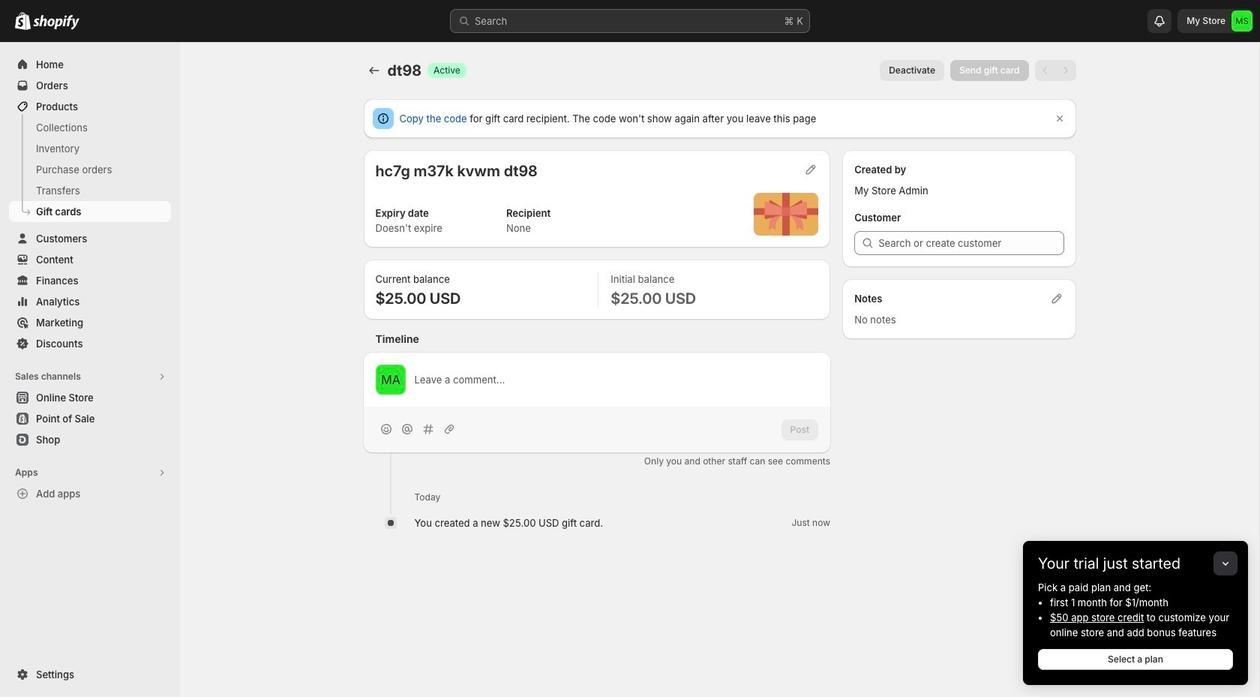 Task type: describe. For each thing, give the bounding box(es) containing it.
shopify image
[[33, 15, 80, 30]]

Search or create customer text field
[[879, 231, 1064, 255]]

Leave a comment... text field
[[415, 372, 819, 387]]

next image
[[1058, 63, 1073, 78]]



Task type: vqa. For each thing, say whether or not it's contained in the screenshot.
Shopify icon
yes



Task type: locate. For each thing, give the bounding box(es) containing it.
shopify image
[[15, 12, 31, 30]]

avatar with initials m a image
[[376, 365, 406, 395]]

my store image
[[1232, 11, 1253, 32]]

previous image
[[1038, 63, 1053, 78]]



